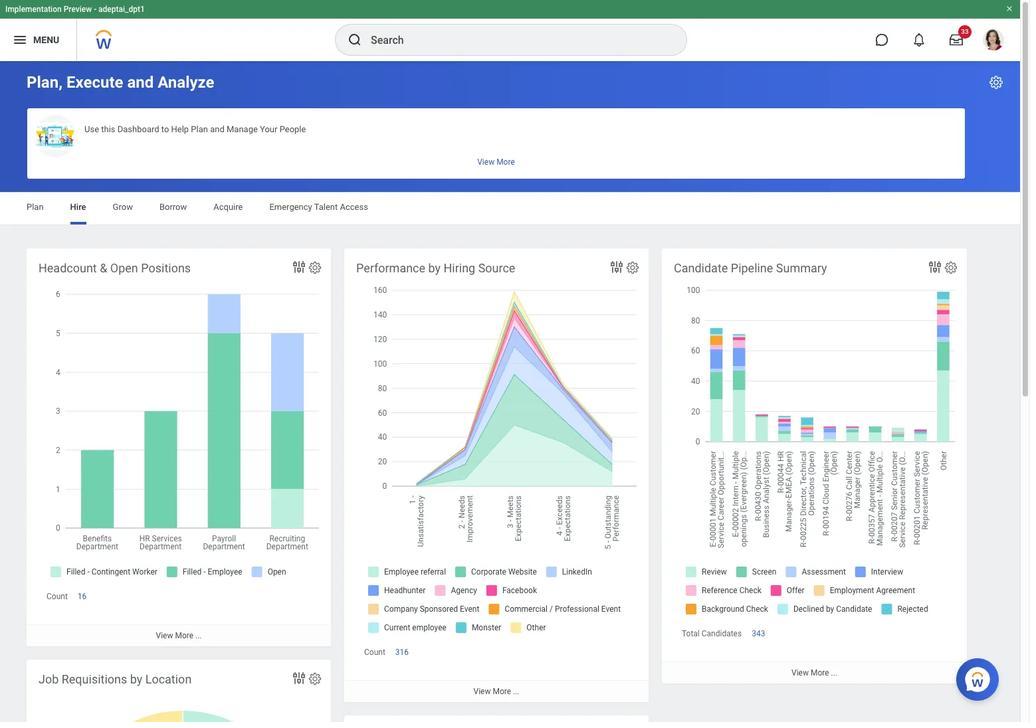 Task type: describe. For each thing, give the bounding box(es) containing it.
configure job requisitions by location image
[[308, 672, 322, 687]]

use this dashboard to help plan and manage your people button
[[27, 108, 965, 179]]

candidates
[[702, 630, 742, 639]]

search image
[[347, 32, 363, 48]]

headcount & open positions element
[[27, 249, 331, 647]]

grow
[[113, 202, 133, 212]]

execute
[[66, 73, 123, 92]]

hiring
[[444, 261, 476, 275]]

source
[[478, 261, 516, 275]]

job requisitions by location element
[[27, 660, 331, 723]]

analyze
[[158, 73, 214, 92]]

performance
[[356, 261, 426, 275]]

job
[[39, 673, 59, 687]]

help
[[171, 124, 189, 134]]

summary
[[776, 261, 828, 275]]

manage
[[227, 124, 258, 134]]

33
[[962, 28, 969, 35]]

close environment banner image
[[1006, 5, 1014, 13]]

hire
[[70, 202, 86, 212]]

plan, execute and analyze
[[27, 73, 214, 92]]

recruiting source effectiveness element
[[344, 716, 649, 723]]

316 button
[[396, 648, 411, 658]]

candidate
[[674, 261, 728, 275]]

-
[[94, 5, 96, 14]]

plan,
[[27, 73, 63, 92]]

menu
[[33, 34, 59, 45]]

headcount
[[39, 261, 97, 275]]

Search Workday  search field
[[371, 25, 660, 55]]

configure and view chart data image for headcount & open positions
[[291, 259, 307, 275]]

menu button
[[0, 19, 77, 61]]

performance by hiring source element
[[344, 249, 649, 703]]

... for positions
[[195, 632, 202, 641]]

more inside candidate pipeline summary element
[[811, 669, 830, 678]]

configure and view chart data image
[[609, 259, 625, 275]]

talent
[[314, 202, 338, 212]]

profile logan mcneil image
[[983, 29, 1005, 53]]

to
[[161, 124, 169, 134]]

location
[[145, 673, 192, 687]]

preview
[[64, 5, 92, 14]]

candidate pipeline summary
[[674, 261, 828, 275]]

notifications large image
[[913, 33, 926, 47]]

use this dashboard to help plan and manage your people
[[84, 124, 306, 134]]

use
[[84, 124, 99, 134]]

view for positions
[[156, 632, 173, 641]]

343 button
[[752, 629, 768, 640]]

acquire
[[214, 202, 243, 212]]

0 horizontal spatial by
[[130, 673, 142, 687]]

16
[[78, 593, 87, 602]]

tab list inside plan, execute and analyze main content
[[13, 193, 1007, 225]]



Task type: locate. For each thing, give the bounding box(es) containing it.
1 horizontal spatial view more ... link
[[344, 681, 649, 703]]

configure and view chart data image inside headcount & open positions element
[[291, 259, 307, 275]]

pipeline
[[731, 261, 774, 275]]

1 horizontal spatial and
[[210, 124, 225, 134]]

tab list
[[13, 193, 1007, 225]]

0 horizontal spatial ...
[[195, 632, 202, 641]]

people
[[280, 124, 306, 134]]

configure and view chart data image
[[291, 259, 307, 275], [928, 259, 944, 275], [291, 671, 307, 687]]

view
[[156, 632, 173, 641], [792, 669, 809, 678], [474, 688, 491, 697]]

0 horizontal spatial and
[[127, 73, 154, 92]]

configure candidate pipeline summary image
[[944, 261, 959, 275]]

0 vertical spatial and
[[127, 73, 154, 92]]

this
[[101, 124, 115, 134]]

0 vertical spatial more
[[175, 632, 194, 641]]

tab list containing plan
[[13, 193, 1007, 225]]

implementation preview -   adeptai_dpt1
[[5, 5, 145, 14]]

1 horizontal spatial by
[[429, 261, 441, 275]]

more inside performance by hiring source element
[[493, 688, 511, 697]]

0 vertical spatial count
[[47, 593, 68, 602]]

0 horizontal spatial count
[[47, 593, 68, 602]]

2 horizontal spatial view
[[792, 669, 809, 678]]

0 vertical spatial view more ...
[[156, 632, 202, 641]]

1 horizontal spatial more
[[493, 688, 511, 697]]

count inside performance by hiring source element
[[364, 648, 386, 658]]

positions
[[141, 261, 191, 275]]

1 horizontal spatial view more ...
[[474, 688, 520, 697]]

33 button
[[942, 25, 972, 55]]

2 horizontal spatial view more ... link
[[662, 662, 967, 684]]

configure this page image
[[989, 74, 1005, 90]]

by left the location
[[130, 673, 142, 687]]

2 horizontal spatial more
[[811, 669, 830, 678]]

1 horizontal spatial ...
[[513, 688, 520, 697]]

emergency
[[270, 202, 312, 212]]

by
[[429, 261, 441, 275], [130, 673, 142, 687]]

view more ... inside headcount & open positions element
[[156, 632, 202, 641]]

343
[[752, 630, 766, 639]]

1 vertical spatial count
[[364, 648, 386, 658]]

justify image
[[12, 32, 28, 48]]

1 vertical spatial and
[[210, 124, 225, 134]]

access
[[340, 202, 368, 212]]

requisitions
[[62, 673, 127, 687]]

view inside candidate pipeline summary element
[[792, 669, 809, 678]]

2 vertical spatial view more ...
[[474, 688, 520, 697]]

view more ... inside candidate pipeline summary element
[[792, 669, 838, 678]]

plan, execute and analyze main content
[[0, 61, 1021, 723]]

plan inside use this dashboard to help plan and manage your people button
[[191, 124, 208, 134]]

1 vertical spatial view
[[792, 669, 809, 678]]

view for source
[[474, 688, 491, 697]]

more inside headcount & open positions element
[[175, 632, 194, 641]]

1 horizontal spatial count
[[364, 648, 386, 658]]

configure and view chart data image left configure candidate pipeline summary image
[[928, 259, 944, 275]]

0 vertical spatial ...
[[195, 632, 202, 641]]

emergency talent access
[[270, 202, 368, 212]]

1 vertical spatial plan
[[27, 202, 44, 212]]

and inside button
[[210, 124, 225, 134]]

view more ... link for positions
[[27, 625, 331, 647]]

view more ... inside performance by hiring source element
[[474, 688, 520, 697]]

2 horizontal spatial ...
[[831, 669, 838, 678]]

plan
[[191, 124, 208, 134], [27, 202, 44, 212]]

316
[[396, 648, 409, 658]]

configure and view chart data image for job requisitions by location
[[291, 671, 307, 687]]

0 horizontal spatial plan
[[27, 202, 44, 212]]

0 vertical spatial by
[[429, 261, 441, 275]]

1 horizontal spatial view
[[474, 688, 491, 697]]

plan left hire
[[27, 202, 44, 212]]

menu banner
[[0, 0, 1021, 61]]

count left the 16
[[47, 593, 68, 602]]

2 vertical spatial view
[[474, 688, 491, 697]]

plan right help
[[191, 124, 208, 134]]

view more ... link
[[27, 625, 331, 647], [662, 662, 967, 684], [344, 681, 649, 703]]

&
[[100, 261, 107, 275]]

configure performance by hiring source image
[[626, 261, 640, 275]]

2 vertical spatial ...
[[513, 688, 520, 697]]

configure and view chart data image for candidate pipeline summary
[[928, 259, 944, 275]]

... for source
[[513, 688, 520, 697]]

2 horizontal spatial view more ...
[[792, 669, 838, 678]]

dashboard
[[118, 124, 159, 134]]

2 vertical spatial more
[[493, 688, 511, 697]]

total candidates
[[682, 630, 742, 639]]

and left analyze
[[127, 73, 154, 92]]

view more ... for positions
[[156, 632, 202, 641]]

count left 316
[[364, 648, 386, 658]]

count for headcount
[[47, 593, 68, 602]]

inbox large image
[[950, 33, 963, 47]]

configure and view chart data image left configure job requisitions by location icon
[[291, 671, 307, 687]]

...
[[195, 632, 202, 641], [831, 669, 838, 678], [513, 688, 520, 697]]

view inside headcount & open positions element
[[156, 632, 173, 641]]

1 vertical spatial ...
[[831, 669, 838, 678]]

0 vertical spatial plan
[[191, 124, 208, 134]]

more for positions
[[175, 632, 194, 641]]

count for performance
[[364, 648, 386, 658]]

more for source
[[493, 688, 511, 697]]

your
[[260, 124, 278, 134]]

0 vertical spatial view
[[156, 632, 173, 641]]

view inside performance by hiring source element
[[474, 688, 491, 697]]

more
[[175, 632, 194, 641], [811, 669, 830, 678], [493, 688, 511, 697]]

total
[[682, 630, 700, 639]]

view more ... link for source
[[344, 681, 649, 703]]

... inside candidate pipeline summary element
[[831, 669, 838, 678]]

and
[[127, 73, 154, 92], [210, 124, 225, 134]]

... inside headcount & open positions element
[[195, 632, 202, 641]]

1 horizontal spatial plan
[[191, 124, 208, 134]]

open
[[110, 261, 138, 275]]

1 vertical spatial view more ...
[[792, 669, 838, 678]]

headcount & open positions
[[39, 261, 191, 275]]

... inside performance by hiring source element
[[513, 688, 520, 697]]

adeptai_dpt1
[[98, 5, 145, 14]]

1 vertical spatial by
[[130, 673, 142, 687]]

configure and view chart data image left configure headcount & open positions image
[[291, 259, 307, 275]]

16 button
[[78, 592, 89, 603]]

0 horizontal spatial view more ... link
[[27, 625, 331, 647]]

and left manage
[[210, 124, 225, 134]]

configure headcount & open positions image
[[308, 261, 322, 275]]

0 horizontal spatial view
[[156, 632, 173, 641]]

count
[[47, 593, 68, 602], [364, 648, 386, 658]]

view more ...
[[156, 632, 202, 641], [792, 669, 838, 678], [474, 688, 520, 697]]

1 vertical spatial more
[[811, 669, 830, 678]]

borrow
[[160, 202, 187, 212]]

job requisitions by location
[[39, 673, 192, 687]]

0 horizontal spatial more
[[175, 632, 194, 641]]

configure and view chart data image inside candidate pipeline summary element
[[928, 259, 944, 275]]

view more ... for source
[[474, 688, 520, 697]]

candidate pipeline summary element
[[662, 249, 967, 684]]

0 horizontal spatial view more ...
[[156, 632, 202, 641]]

by left hiring
[[429, 261, 441, 275]]

performance by hiring source
[[356, 261, 516, 275]]

implementation
[[5, 5, 62, 14]]



Task type: vqa. For each thing, say whether or not it's contained in the screenshot.
in
no



